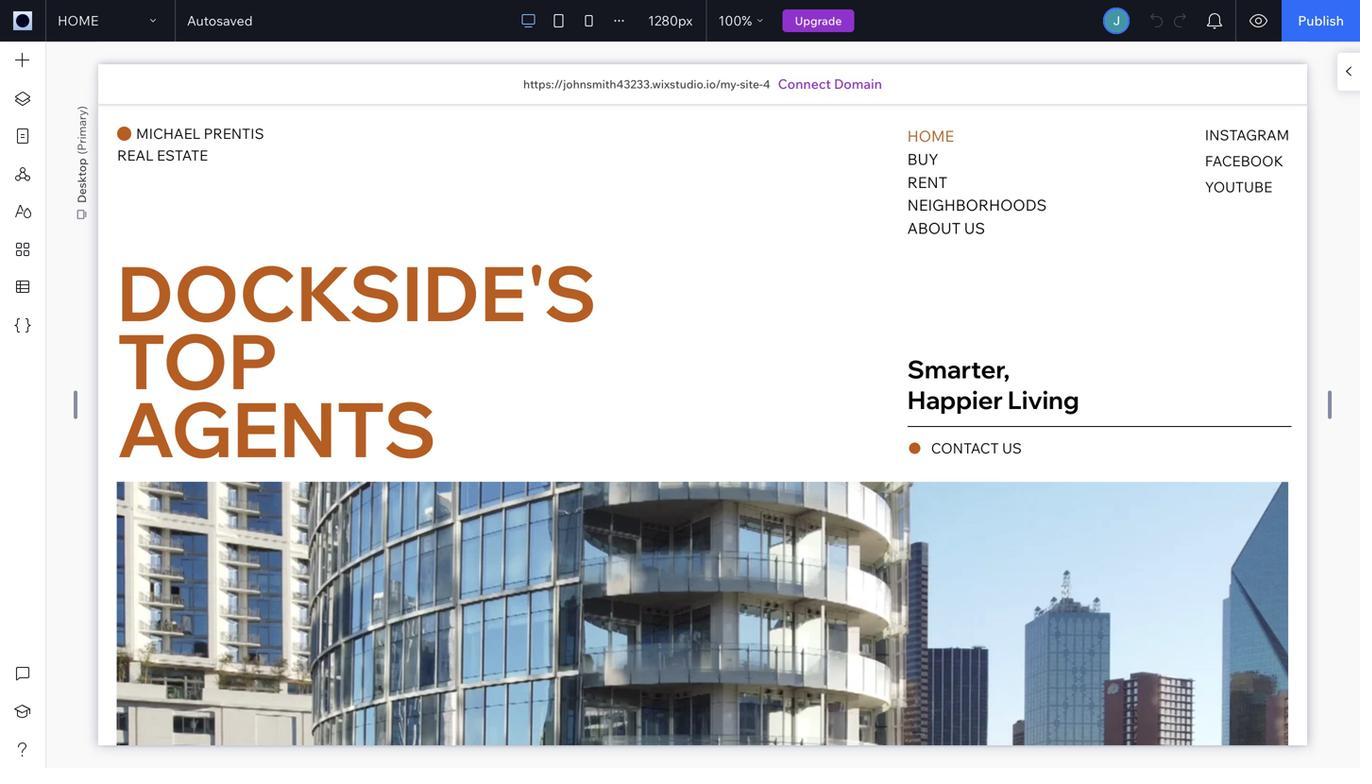 Task type: vqa. For each thing, say whether or not it's contained in the screenshot.
Publish button
yes



Task type: locate. For each thing, give the bounding box(es) containing it.
publish
[[1298, 12, 1344, 29]]

100 %
[[719, 12, 752, 29]]

autosaved
[[187, 12, 253, 29]]

home
[[58, 12, 99, 29]]

4
[[763, 77, 770, 91]]

%
[[742, 12, 752, 29]]

100
[[719, 12, 742, 29]]

connect
[[778, 76, 831, 92]]

publish button
[[1282, 0, 1360, 42]]

connect domain button
[[778, 75, 882, 94]]

site-
[[740, 77, 763, 91]]

https://johnsmith43233.wixstudio.io/my-site-4 connect domain
[[523, 76, 882, 92]]



Task type: describe. For each thing, give the bounding box(es) containing it.
px
[[678, 12, 693, 29]]

1280 px
[[648, 12, 693, 29]]

1280
[[648, 12, 678, 29]]

https://johnsmith43233.wixstudio.io/my-
[[523, 77, 740, 91]]

domain
[[834, 76, 882, 92]]



